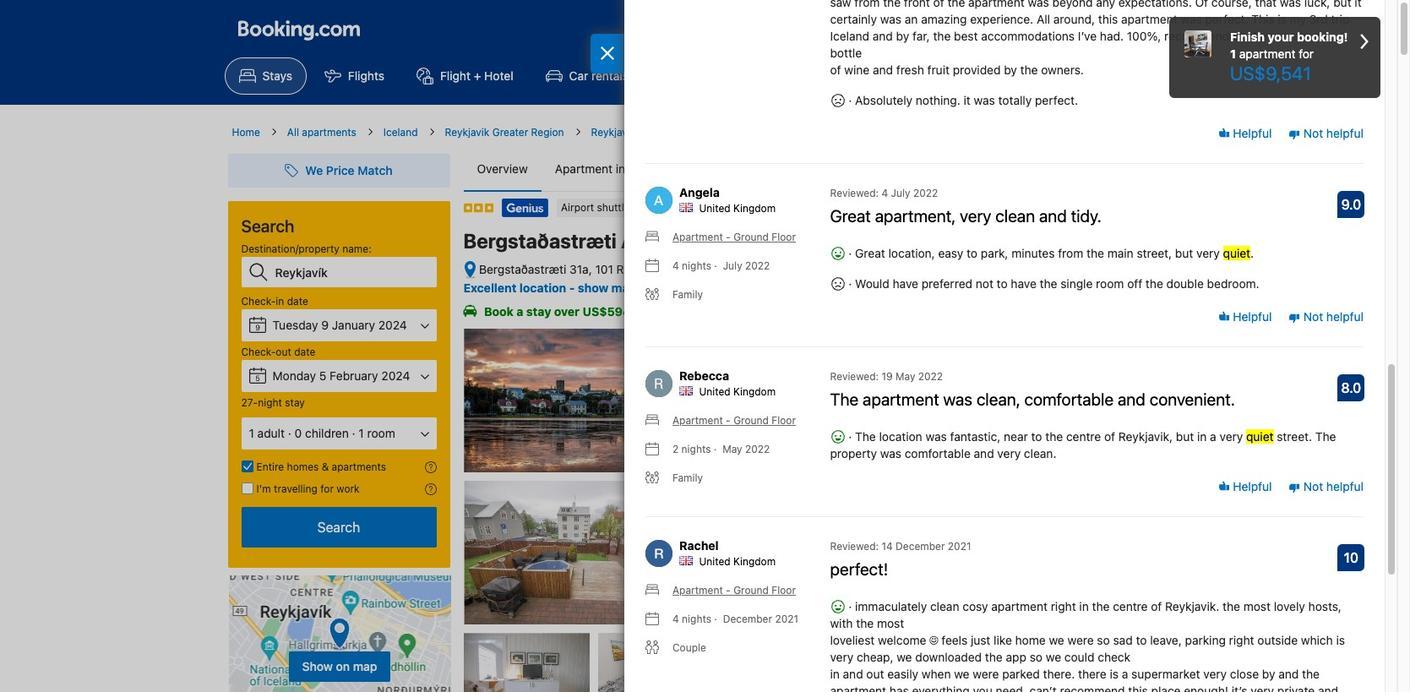 Task type: locate. For each thing, give the bounding box(es) containing it.
kingdom up the 2 nights · may 2022
[[733, 386, 776, 398]]

excellent inside bergstaðastræti 31a, 101 reykjavík, iceland – excellent location - show map
[[463, 280, 517, 295]]

2 helpful from the top
[[1230, 309, 1272, 323]]

couple
[[673, 642, 706, 654]]

1 vertical spatial property
[[830, 446, 877, 461]]

have down location,
[[893, 277, 918, 291]]

comfortable
[[1024, 390, 1114, 409], [905, 446, 971, 461]]

1 helpful from the top
[[1327, 126, 1364, 140]]

room
[[1096, 277, 1124, 291]]

reviewed: for great
[[830, 187, 879, 200]]

us
[[978, 438, 990, 452]]

when
[[922, 667, 951, 681]]

helpful up 9.0
[[1327, 126, 1364, 140]]

couldn't
[[1002, 452, 1043, 465]]

1 not helpful button from the top
[[1289, 125, 1364, 142]]

0 vertical spatial apartment - ground floor link
[[646, 230, 796, 245]]

+26
[[1070, 670, 1099, 688]]

bergstaðastræti apartment
[[463, 229, 723, 253]]

2 floor from the top
[[772, 414, 796, 427]]

3 helpful button from the top
[[1218, 478, 1272, 495]]

0 vertical spatial 2021
[[948, 540, 971, 553]]

2 apartment - ground floor from the top
[[673, 414, 796, 427]]

us$9,541 up main on the top right
[[1078, 224, 1126, 237]]

there
[[1078, 667, 1107, 681]]

centre
[[1066, 429, 1101, 444], [1113, 599, 1148, 614]]

- up 4 nights · july 2022
[[726, 231, 731, 244]]

of inside a cute little apartment right in the old city within walking distance to shops and attractions.  our host gave us a bottle of wine on arrival which we couldn't buy on a sunday so it was …
[[1035, 438, 1046, 452]]

0 vertical spatial bergstaðastræti
[[463, 229, 617, 253]]

1 ground from the top
[[734, 231, 769, 244]]

stay
[[1120, 206, 1144, 221], [526, 304, 551, 319], [285, 396, 305, 409]]

united kingdom down the rachel
[[699, 555, 776, 568]]

2 vertical spatial for
[[320, 482, 334, 495]]

1 united from the top
[[699, 202, 731, 215]]

location inside bergstaðastræti 31a, 101 reykjavík, iceland – excellent location - show map
[[520, 280, 566, 295]]

floor for great
[[772, 231, 796, 244]]

have down minutes
[[1011, 277, 1037, 291]]

check- for out
[[241, 346, 276, 358]]

destination/property
[[241, 242, 340, 255]]

2 vertical spatial floor
[[772, 584, 796, 597]]

a
[[517, 304, 523, 319], [681, 304, 687, 319], [1210, 429, 1216, 444], [994, 438, 1000, 452], [1084, 452, 1090, 465], [1122, 667, 1128, 681]]

1 inside reserve your apartment stay 1 apartment for us$9,541
[[1001, 224, 1005, 237]]

to inside immaculately clean cosy apartment right in the centre of reykjavik. the most lovely hosts, with the most loveliest welcome ☺️ feels just like home we were so sad to leave, parking right outside which is very cheap, we downloaded the app so we could check in and out easily when we were parked there. there is a supermarket very close by and the apartment has everything you need. can't recommend this place enough! it's very private and
[[1136, 633, 1147, 647]]

& for price
[[639, 161, 648, 176]]

2 helpful button from the top
[[1218, 308, 1272, 325]]

search inside button
[[317, 520, 360, 535]]

&
[[639, 161, 648, 176], [322, 460, 329, 473]]

family for the
[[673, 472, 703, 484]]

taxi
[[761, 304, 782, 319]]

scored 8.9 element
[[1113, 348, 1140, 375]]

buy
[[1046, 452, 1065, 465]]

home
[[1015, 633, 1046, 647]]

tuesday
[[272, 318, 318, 332]]

.
[[1251, 246, 1254, 261]]

february
[[330, 368, 378, 383]]

1 floor from the top
[[772, 231, 796, 244]]

convenient.
[[1150, 390, 1235, 409]]

apartments right the all
[[302, 126, 356, 139]]

apartment up reykjavík,
[[621, 229, 723, 253]]

for
[[1299, 46, 1314, 61], [1062, 224, 1076, 237], [320, 482, 334, 495]]

right for on
[[1068, 399, 1092, 412]]

we inside a cute little apartment right in the old city within walking distance to shops and attractions.  our host gave us a bottle of wine on arrival which we couldn't buy on a sunday so it was …
[[984, 452, 999, 465]]

not
[[976, 277, 994, 291]]

- for great apartment, very clean and tidy.
[[726, 231, 731, 244]]

of up 'sunday'
[[1104, 429, 1115, 444]]

out
[[276, 346, 291, 358], [866, 667, 884, 681]]

2 vertical spatial so
[[1030, 650, 1043, 664]]

in up the host
[[1095, 399, 1104, 412]]

1 apartment - ground floor from the top
[[673, 231, 796, 244]]

2024 right january
[[378, 318, 407, 332]]

1 horizontal spatial iceland
[[674, 262, 713, 276]]

3 not helpful button from the top
[[1289, 478, 1364, 495]]

reykjavik.
[[1165, 599, 1220, 614]]

0 horizontal spatial &
[[322, 460, 329, 473]]

january
[[332, 318, 375, 332]]

2024 for tuesday 9 january 2024
[[378, 318, 407, 332]]

0 horizontal spatial private
[[717, 304, 758, 319]]

in up tuesday
[[276, 295, 284, 308]]

so down home
[[1030, 650, 1043, 664]]

on right show at the left of page
[[336, 659, 350, 673]]

iceland
[[383, 126, 418, 139], [674, 262, 713, 276]]

previous image
[[932, 428, 943, 439]]

helpful up scored 8.0 element
[[1327, 309, 1364, 323]]

1 horizontal spatial of
[[1104, 429, 1115, 444]]

monday
[[272, 368, 316, 383]]

right up our
[[1068, 399, 1092, 412]]

2021 up cosy
[[948, 540, 971, 553]]

1 vertical spatial centre
[[1113, 599, 1148, 614]]

1 vertical spatial ground
[[734, 414, 769, 427]]

2 kingdom from the top
[[733, 386, 776, 398]]

it inside a cute little apartment right in the old city within walking distance to shops and attractions.  our host gave us a bottle of wine on arrival which we couldn't buy on a sunday so it was …
[[966, 465, 973, 478]]

reviews
[[907, 161, 948, 176]]

1 vertical spatial floor
[[772, 414, 796, 427]]

right for we
[[1051, 599, 1076, 614]]

close
[[1230, 667, 1259, 681]]

helpful button for the apartment was clean, comfortable and convenient.
[[1218, 478, 1272, 495]]

1 vertical spatial helpful button
[[1218, 308, 1272, 325]]

which inside a cute little apartment right in the old city within walking distance to shops and attractions.  our host gave us a bottle of wine on arrival which we couldn't buy on a sunday so it was …
[[951, 452, 981, 465]]

2 vertical spatial united
[[699, 555, 731, 568]]

- up 4 nights · december 2021
[[726, 584, 731, 597]]

1 vertical spatial 2024
[[381, 368, 410, 383]]

of
[[1104, 429, 1115, 444], [1035, 438, 1046, 452], [1151, 599, 1162, 614]]

0 vertical spatial which
[[951, 452, 981, 465]]

& inside search section
[[322, 460, 329, 473]]

apartment inside a cute little apartment right in the old city within walking distance to shops and attractions.  our host gave us a bottle of wine on arrival which we couldn't buy on a sunday so it was …
[[1012, 399, 1065, 412]]

family
[[673, 288, 703, 301], [673, 472, 703, 484]]

1 horizontal spatial your
[[1031, 206, 1056, 221]]

· would have preferred not to have the single room off the double bedroom.
[[845, 277, 1260, 291]]

right inside a cute little apartment right in the old city within walking distance to shops and attractions.  our host gave us a bottle of wine on arrival which we couldn't buy on a sunday so it was …
[[1068, 399, 1092, 412]]

2 check- from the top
[[241, 346, 276, 358]]

1 vertical spatial apartments
[[332, 460, 386, 473]]

reviewed: up perfect!
[[830, 540, 879, 553]]

is down hosts,
[[1336, 633, 1345, 647]]

stay inside reserve your apartment stay 1 apartment for us$9,541
[[1120, 206, 1144, 221]]

·
[[849, 93, 852, 108], [849, 246, 852, 261], [714, 260, 717, 272], [849, 277, 852, 291], [845, 429, 855, 444], [714, 443, 717, 456], [845, 599, 855, 614], [714, 613, 717, 626]]

0 horizontal spatial centre
[[1066, 429, 1101, 444]]

1 vertical spatial 2021
[[775, 613, 798, 626]]

helpful up "10"
[[1327, 479, 1364, 493]]

check- up tuesday
[[241, 295, 276, 308]]

excellent
[[463, 280, 517, 295], [944, 544, 997, 559]]

excellent up book
[[463, 280, 517, 295]]

2 vertical spatial 4
[[673, 613, 679, 626]]

kingdom down facilities link
[[733, 202, 776, 215]]

park,
[[981, 246, 1008, 261]]

off
[[1127, 277, 1143, 291]]

0 vertical spatial nights
[[682, 260, 711, 272]]

united down the rachel
[[699, 555, 731, 568]]

which inside immaculately clean cosy apartment right in the centre of reykjavik. the most lovely hosts, with the most loveliest welcome ☺️ feels just like home we were so sad to leave, parking right outside which is very cheap, we downloaded the app so we could check in and out easily when we were parked there. there is a supermarket very close by and the apartment has everything you need. can't recommend this place enough! it's very private and
[[1301, 633, 1333, 647]]

2022 down reviews
[[913, 187, 938, 200]]

apartment inside finish your booking! 1 apartment for us$9,541
[[1239, 46, 1296, 61]]

finish your booking! 1 apartment for us$9,541
[[1230, 30, 1348, 84]]

shuttle
[[597, 201, 630, 214]]

family down 2
[[673, 472, 703, 484]]

ground up the 2 nights · may 2022
[[734, 414, 769, 427]]

and inside a cute little apartment right in the old city within walking distance to shops and attractions.  our host gave us a bottle of wine on arrival which we couldn't buy on a sunday so it was …
[[985, 425, 1004, 439]]

very down the near on the right bottom
[[997, 446, 1021, 461]]

apartment - ground floor up 4 nights · july 2022
[[673, 231, 796, 244]]

very up park,
[[960, 206, 992, 226]]

2 vertical spatial right
[[1229, 633, 1254, 647]]

helpful for the apartment was clean, comfortable and convenient.
[[1230, 479, 1272, 493]]

0 horizontal spatial property
[[830, 446, 877, 461]]

apartment down the rachel
[[673, 584, 723, 597]]

helpful
[[1327, 126, 1364, 140], [1327, 309, 1364, 323], [1327, 479, 1364, 493]]

2024 for monday 5 february 2024
[[381, 368, 410, 383]]

9.0
[[1341, 197, 1361, 212]]

airport for airport shuttle
[[561, 201, 594, 214]]

so inside a cute little apartment right in the old city within walking distance to shops and attractions.  our host gave us a bottle of wine on arrival which we couldn't buy on a sunday so it was …
[[951, 465, 963, 478]]

2 vertical spatial not helpful
[[1300, 479, 1364, 493]]

a down convenient.
[[1210, 429, 1216, 444]]

show on map button
[[228, 575, 452, 692], [289, 651, 391, 681]]

click to open map view image
[[463, 260, 476, 279]]

1 horizontal spatial out
[[866, 667, 884, 681]]

your for us$9,541
[[1268, 30, 1294, 44]]

0 vertical spatial united
[[699, 202, 731, 215]]

helpful for the apartment was clean, comfortable and convenient.
[[1327, 479, 1364, 493]]

in inside a cute little apartment right in the old city within walking distance to shops and attractions.  our host gave us a bottle of wine on arrival which we couldn't buy on a sunday so it was …
[[1095, 399, 1104, 412]]

a left arrival
[[1084, 452, 1090, 465]]

kingdom for the
[[733, 386, 776, 398]]

the for the apartment was clean, comfortable and convenient.
[[830, 390, 859, 409]]

us$9,541
[[1230, 63, 1311, 84], [1078, 224, 1126, 237]]

flight + hotel
[[440, 68, 513, 83]]

0 vertical spatial kingdom
[[733, 202, 776, 215]]

2
[[673, 443, 679, 456]]

1 vertical spatial not helpful
[[1300, 309, 1364, 323]]

property inside 'list your property' link
[[963, 23, 1017, 38]]

2 vertical spatial helpful
[[1230, 479, 1272, 493]]

and
[[1039, 206, 1067, 226], [634, 304, 655, 319], [1118, 390, 1146, 409], [985, 425, 1004, 439], [974, 446, 994, 461], [843, 667, 863, 681], [1279, 667, 1299, 681], [1318, 684, 1338, 692]]

centre inside immaculately clean cosy apartment right in the centre of reykjavik. the most lovely hosts, with the most loveliest welcome ☺️ feels just like home we were so sad to leave, parking right outside which is very cheap, we downloaded the app so we could check in and out easily when we were parked there. there is a supermarket very close by and the apartment has everything you need. can't recommend this place enough! it's very private and
[[1113, 599, 1148, 614]]

19
[[882, 370, 893, 383]]

2 horizontal spatial for
[[1299, 46, 1314, 61]]

night
[[258, 396, 282, 409]]

most down immaculately
[[877, 616, 904, 631]]

which down fantastic,
[[951, 452, 981, 465]]

from up single
[[1058, 246, 1083, 261]]

your right finish
[[1268, 30, 1294, 44]]

0 horizontal spatial of
[[1035, 438, 1046, 452]]

1 not from the top
[[1304, 126, 1323, 140]]

property inside street.  the property was comfortable and very clean.
[[830, 446, 877, 461]]

1 vertical spatial united kingdom
[[699, 386, 776, 398]]

but right street,
[[1175, 246, 1193, 261]]

was inside a cute little apartment right in the old city within walking distance to shops and attractions.  our host gave us a bottle of wine on arrival which we couldn't buy on a sunday so it was …
[[976, 465, 996, 478]]

apartment - ground floor for great
[[673, 231, 796, 244]]

1 vertical spatial reviewed:
[[830, 370, 879, 383]]

right up close
[[1229, 633, 1254, 647]]

& for apartments
[[322, 460, 329, 473]]

1 vertical spatial &
[[322, 460, 329, 473]]

· absolutely nothing. it was totally perfect.
[[845, 93, 1078, 108]]

need.
[[996, 684, 1026, 692]]

apartment - ground floor up 4 nights · december 2021
[[673, 584, 796, 597]]

it down gave
[[966, 465, 973, 478]]

free
[[690, 304, 714, 319]]

absolutely
[[855, 93, 913, 108]]

property down reviewed: 19 may 2022
[[830, 446, 877, 461]]

0 vertical spatial 2024
[[378, 318, 407, 332]]

2 vertical spatial helpful button
[[1218, 478, 1272, 495]]

0 horizontal spatial may
[[723, 443, 742, 456]]

0 horizontal spatial 1
[[1001, 224, 1005, 237]]

leave,
[[1150, 633, 1182, 647]]

list your property
[[906, 23, 1017, 38]]

search down the work
[[317, 520, 360, 535]]

stays link
[[224, 57, 307, 95]]

1 vertical spatial out
[[866, 667, 884, 681]]

bergstaðastræti inside bergstaðastræti 31a, 101 reykjavík, iceland – excellent location - show map
[[479, 262, 566, 276]]

out up monday
[[276, 346, 291, 358]]

great down reviewed: 4 july 2022
[[830, 206, 871, 226]]

2021 left with
[[775, 613, 798, 626]]

apartment - ground floor link up 4 nights · july 2022
[[646, 230, 796, 245]]

1 vertical spatial us$9,541
[[1078, 224, 1126, 237]]

0 horizontal spatial location
[[520, 280, 566, 295]]

apartment - ground floor link up 4 nights · december 2021
[[646, 583, 796, 598]]

not helpful for the apartment was clean, comfortable and convenient.
[[1300, 479, 1364, 493]]

2 horizontal spatial of
[[1151, 599, 1162, 614]]

1 vertical spatial 4
[[673, 260, 679, 272]]

nights up couple
[[682, 613, 711, 626]]

stay inside search section
[[285, 396, 305, 409]]

0 vertical spatial most
[[1244, 599, 1271, 614]]

0 horizontal spatial airport
[[561, 201, 594, 214]]

airport
[[897, 68, 935, 83], [561, 201, 594, 214]]

0 vertical spatial helpful
[[1230, 126, 1272, 140]]

1 kingdom from the top
[[733, 202, 776, 215]]

airport up nothing.
[[897, 68, 935, 83]]

the down walking on the right bottom
[[1045, 429, 1063, 444]]

apartment info & price
[[555, 161, 678, 176]]

great apartment, very clean and tidy.
[[830, 206, 1102, 226]]

stay right the night
[[285, 396, 305, 409]]

the up the host
[[1107, 399, 1123, 412]]

can't
[[1030, 684, 1057, 692]]

1 family from the top
[[673, 288, 703, 301]]

rated fabulous element
[[944, 346, 1106, 366]]

for left the work
[[320, 482, 334, 495]]

1 vertical spatial right
[[1051, 599, 1076, 614]]

the right reykjavik.
[[1223, 599, 1240, 614]]

2 united from the top
[[699, 386, 731, 398]]

2 vertical spatial kingdom
[[733, 555, 776, 568]]

1 horizontal spatial were
[[1068, 633, 1094, 647]]

1 apartment - ground floor link from the top
[[646, 230, 796, 245]]

0 horizontal spatial excellent
[[463, 280, 517, 295]]

private left taxi
[[717, 304, 758, 319]]

of up leave,
[[1151, 599, 1162, 614]]

3 not helpful from the top
[[1300, 479, 1364, 493]]

2 not helpful button from the top
[[1289, 308, 1364, 325]]

0 horizontal spatial stay
[[285, 396, 305, 409]]

0 vertical spatial for
[[1299, 46, 1314, 61]]

& right 'info'
[[639, 161, 648, 176]]

reykjavík,
[[617, 262, 671, 276]]

location left "previous" icon
[[879, 429, 922, 444]]

excellent left location!
[[944, 544, 997, 559]]

check- up monday
[[241, 346, 276, 358]]

2022 right 2
[[745, 443, 770, 456]]

2 helpful from the top
[[1327, 309, 1364, 323]]

1 vertical spatial clean
[[930, 599, 959, 614]]

have
[[893, 277, 918, 291], [1011, 277, 1037, 291]]

was
[[974, 93, 995, 108], [943, 390, 973, 409], [926, 429, 947, 444], [880, 446, 902, 461], [976, 465, 996, 478]]

the for the location was fantastic, near to the centre of reykjavik, but in a very quiet
[[855, 429, 876, 444]]

for up · great location, easy to park, minutes from the main street, but very quiet . in the top right of the page
[[1062, 224, 1076, 237]]

nights for great
[[682, 260, 711, 272]]

0 vertical spatial map
[[611, 280, 637, 295]]

of left "wine"
[[1035, 438, 1046, 452]]

house rules link
[[766, 147, 858, 191]]

1 vertical spatial it
[[966, 465, 973, 478]]

1 vertical spatial stay
[[526, 304, 551, 319]]

- up the 2 nights · may 2022
[[726, 414, 731, 427]]

2 horizontal spatial stay
[[1120, 206, 1144, 221]]

1 horizontal spatial search
[[317, 520, 360, 535]]

0 vertical spatial right
[[1068, 399, 1092, 412]]

from right taxi
[[785, 304, 813, 319]]

1 horizontal spatial property
[[963, 23, 1017, 38]]

1 vertical spatial comfortable
[[905, 446, 971, 461]]

apartment - ground floor
[[673, 231, 796, 244], [673, 414, 796, 427], [673, 584, 796, 597]]

i'm
[[256, 482, 271, 495]]

this
[[1128, 684, 1148, 692]]

apartment down cheap,
[[830, 684, 886, 692]]

3 reviewed: from the top
[[830, 540, 879, 553]]

1 vertical spatial nights
[[682, 443, 711, 456]]

nights
[[682, 260, 711, 272], [682, 443, 711, 456], [682, 613, 711, 626]]

3 helpful from the top
[[1230, 479, 1272, 493]]

2 vertical spatial stay
[[285, 396, 305, 409]]

0 vertical spatial out
[[276, 346, 291, 358]]

2 united kingdom from the top
[[699, 386, 776, 398]]

3 united from the top
[[699, 555, 731, 568]]

reviewed: for the
[[830, 370, 879, 383]]

not helpful up 9.0
[[1300, 126, 1364, 140]]

1 united kingdom from the top
[[699, 202, 776, 215]]

4 for perfect!
[[673, 613, 679, 626]]

was inside street.  the property was comfortable and very clean.
[[880, 446, 902, 461]]

1 vertical spatial but
[[1176, 429, 1194, 444]]

1 horizontal spatial for
[[1062, 224, 1076, 237]]

map right show at the left of page
[[353, 659, 377, 673]]

of for to
[[1104, 429, 1115, 444]]

1 horizontal spatial centre
[[1113, 599, 1148, 614]]

1 vertical spatial family
[[673, 472, 703, 484]]

apartment for perfect!
[[673, 584, 723, 597]]

2 family from the top
[[673, 472, 703, 484]]

kingdom
[[733, 202, 776, 215], [733, 386, 776, 398], [733, 555, 776, 568]]

0 horizontal spatial for
[[320, 482, 334, 495]]

2 reviewed: from the top
[[830, 370, 879, 383]]

3 floor from the top
[[772, 584, 796, 597]]

1 horizontal spatial have
[[1011, 277, 1037, 291]]

apartment for great apartment, very clean and tidy.
[[673, 231, 723, 244]]

location,
[[888, 246, 935, 261]]

enough!
[[1184, 684, 1229, 692]]

your inside finish your booking! 1 apartment for us$9,541
[[1268, 30, 1294, 44]]

flight + hotel link
[[402, 57, 528, 95]]

not helpful button for the apartment was clean, comfortable and convenient.
[[1289, 478, 1364, 495]]

with
[[830, 616, 853, 631]]

scored 9.0 element
[[1338, 191, 1365, 218]]

the left airport
[[816, 304, 835, 319]]

1 vertical spatial airport
[[561, 201, 594, 214]]

i'm travelling for work
[[256, 482, 360, 495]]

booking!
[[1297, 30, 1348, 44]]

your inside reserve your apartment stay 1 apartment for us$9,541
[[1031, 206, 1056, 221]]

like
[[994, 633, 1012, 647]]

0 vertical spatial so
[[951, 465, 963, 478]]

‎us$594‏
[[583, 304, 631, 319]]

apartment up attractions.
[[1012, 399, 1065, 412]]

street.  the property was comfortable and very clean.
[[830, 429, 1336, 461]]

walking
[[1025, 412, 1064, 426]]

2 horizontal spatial your
[[1268, 30, 1294, 44]]

private inside immaculately clean cosy apartment right in the centre of reykjavik. the most lovely hosts, with the most loveliest welcome ☺️ feels just like home we were so sad to leave, parking right outside which is very cheap, we downloaded the app so we could check in and out easily when we were parked there. there is a supermarket very close by and the apartment has everything you need. can't recommend this place enough! it's very private and
[[1277, 684, 1315, 692]]

1 vertical spatial map
[[353, 659, 377, 673]]

9 left january
[[321, 318, 329, 332]]

2 not from the top
[[1304, 309, 1323, 323]]

united down angela
[[699, 202, 731, 215]]

helpful
[[1230, 126, 1272, 140], [1230, 309, 1272, 323], [1230, 479, 1272, 493]]

of inside immaculately clean cosy apartment right in the centre of reykjavik. the most lovely hosts, with the most loveliest welcome ☺️ feels just like home we were so sad to leave, parking right outside which is very cheap, we downloaded the app so we could check in and out easily when we were parked there. there is a supermarket very close by and the apartment has everything you need. can't recommend this place enough! it's very private and
[[1151, 599, 1162, 614]]

july up book a stay over ‎us$594‏ and get a free private taxi from the airport
[[723, 260, 742, 272]]

it's
[[1232, 684, 1248, 692]]

2 ground from the top
[[734, 414, 769, 427]]

not helpful up scored 8.0 element
[[1300, 309, 1364, 323]]

1 reviewed: from the top
[[830, 187, 879, 200]]

3 helpful from the top
[[1327, 479, 1364, 493]]

1 not helpful from the top
[[1300, 126, 1364, 140]]

minutes
[[1012, 246, 1055, 261]]

2 vertical spatial nights
[[682, 613, 711, 626]]

0 vertical spatial reviewed:
[[830, 187, 879, 200]]

2 apartment - ground floor link from the top
[[646, 413, 796, 429]]

2022 right 19
[[918, 370, 943, 383]]

comfortable inside street.  the property was comfortable and very clean.
[[905, 446, 971, 461]]

- inside bergstaðastræti 31a, 101 reykjavík, iceland – excellent location - show map
[[569, 280, 575, 295]]

1 vertical spatial december
[[723, 613, 772, 626]]

apartment - ground floor link up the 2 nights · may 2022
[[646, 413, 796, 429]]

2 not helpful from the top
[[1300, 309, 1364, 323]]

centre down distance
[[1066, 429, 1101, 444]]

0 vertical spatial from
[[1058, 246, 1083, 261]]

taxi image
[[463, 305, 477, 317]]

you
[[973, 684, 993, 692]]

0 vertical spatial helpful
[[1327, 126, 1364, 140]]

1 helpful from the top
[[1230, 126, 1272, 140]]

1 check- from the top
[[241, 295, 276, 308]]

3 ground from the top
[[734, 584, 769, 597]]

0 vertical spatial it
[[964, 93, 971, 108]]

united for the
[[699, 386, 731, 398]]

very inside street.  the property was comfortable and very clean.
[[997, 446, 1021, 461]]

5 up 27-
[[255, 373, 260, 383]]

2 vertical spatial helpful
[[1327, 479, 1364, 493]]

not helpful button down street.
[[1289, 478, 1364, 495]]

reykjavík
[[591, 126, 636, 139]]

your right reserve
[[1031, 206, 1056, 221]]

3 not from the top
[[1304, 479, 1323, 493]]

0 vertical spatial 4
[[882, 187, 888, 200]]

out inside immaculately clean cosy apartment right in the centre of reykjavik. the most lovely hosts, with the most loveliest welcome ☺️ feels just like home we were so sad to leave, parking right outside which is very cheap, we downloaded the app so we could check in and out easily when we were parked there. there is a supermarket very close by and the apartment has everything you need. can't recommend this place enough! it's very private and
[[866, 667, 884, 681]]

quiet left street.
[[1246, 429, 1274, 444]]

place
[[1151, 684, 1181, 692]]

stay down excellent location - show map button at the left
[[526, 304, 551, 319]]

1 horizontal spatial excellent
[[944, 544, 997, 559]]

bergstaðastræti for apartment
[[463, 229, 617, 253]]

+26 photos
[[1070, 670, 1152, 688]]

it right nothing.
[[964, 93, 971, 108]]

floor
[[772, 231, 796, 244], [772, 414, 796, 427], [772, 584, 796, 597]]

9
[[321, 318, 329, 332], [255, 323, 260, 332]]

everything
[[912, 684, 970, 692]]

10
[[1344, 550, 1359, 566]]

2 vertical spatial ground
[[734, 584, 769, 597]]

· up airport
[[849, 246, 852, 261]]

united kingdom down facilities link
[[699, 202, 776, 215]]

get
[[658, 304, 678, 319]]

1 vertical spatial helpful
[[1230, 309, 1272, 323]]

property up taxis
[[963, 23, 1017, 38]]

united kingdom for great
[[699, 202, 776, 215]]

4
[[882, 187, 888, 200], [673, 260, 679, 272], [673, 613, 679, 626]]



Task type: vqa. For each thing, say whether or not it's contained in the screenshot.
8 related to Courtyard by Marriott
no



Task type: describe. For each thing, give the bounding box(es) containing it.
search section
[[221, 140, 457, 692]]

region
[[531, 126, 564, 139]]

just
[[971, 633, 991, 647]]

on right the buy
[[1068, 452, 1081, 465]]

floor for the
[[772, 414, 796, 427]]

show
[[578, 280, 609, 295]]

centre for reykjavik,
[[1066, 429, 1101, 444]]

not helpful for great apartment, very clean and tidy.
[[1300, 309, 1364, 323]]

clean.
[[1024, 446, 1057, 461]]

apartment up minutes
[[1008, 224, 1059, 237]]

0 horizontal spatial is
[[1110, 667, 1119, 681]]

attractions
[[781, 68, 841, 83]]

the down like
[[985, 650, 1003, 664]]

3 apartment - ground floor link from the top
[[646, 583, 796, 598]]

scored 8.0 element
[[1338, 375, 1365, 402]]

0 vertical spatial is
[[1336, 633, 1345, 647]]

☺️
[[930, 633, 938, 647]]

0 vertical spatial private
[[717, 304, 758, 319]]

clean inside immaculately clean cosy apartment right in the centre of reykjavik. the most lovely hosts, with the most loveliest welcome ☺️ feels just like home we were so sad to leave, parking right outside which is very cheap, we downloaded the app so we could check in and out easily when we were parked there. there is a supermarket very close by and the apartment has everything you need. can't recommend this place enough! it's very private and
[[930, 599, 959, 614]]

1 vertical spatial excellent
[[944, 544, 997, 559]]

stay for 27-night stay
[[285, 396, 305, 409]]

recommend
[[1060, 684, 1125, 692]]

apartment for the apartment was clean, comfortable and convenient.
[[673, 414, 723, 427]]

next image
[[1142, 428, 1152, 439]]

guest
[[871, 161, 904, 176]]

bedroom.
[[1207, 277, 1260, 291]]

in inside search section
[[276, 295, 284, 308]]

1 horizontal spatial clean
[[996, 206, 1035, 226]]

all apartments link
[[287, 125, 356, 140]]

apartment down 19
[[863, 390, 939, 409]]

property for street.  the property was comfortable and very clean.
[[830, 446, 877, 461]]

helpful for great apartment, very clean and tidy.
[[1327, 309, 1364, 323]]

of for in
[[1151, 599, 1162, 614]]

your for for
[[1031, 206, 1056, 221]]

· great location, easy to park, minutes from the main street, but very quiet .
[[845, 246, 1254, 261]]

very down convenient.
[[1220, 429, 1243, 444]]

map inside bergstaðastræti 31a, 101 reykjavík, iceland – excellent location - show map
[[611, 280, 637, 295]]

in down convenient.
[[1197, 429, 1207, 444]]

8.0
[[1341, 380, 1361, 396]]

apartment - ground floor for the
[[673, 414, 796, 427]]

1 vertical spatial location
[[879, 429, 922, 444]]

travelling
[[274, 482, 318, 495]]

easily
[[887, 667, 919, 681]]

a right get
[[681, 304, 687, 319]]

31a,
[[570, 262, 592, 276]]

cheap,
[[857, 650, 893, 664]]

airport
[[838, 304, 878, 319]]

out inside search section
[[276, 346, 291, 358]]

iceland inside bergstaðastræti 31a, 101 reykjavík, iceland – excellent location - show map
[[674, 262, 713, 276]]

1 vertical spatial july
[[723, 260, 742, 272]]

1 horizontal spatial july
[[891, 187, 910, 200]]

rebecca
[[679, 369, 729, 383]]

check-out date
[[241, 346, 315, 358]]

very down by
[[1251, 684, 1274, 692]]

apartment - ground floor link for the
[[646, 413, 796, 429]]

us$9,541 inside finish your booking! 1 apartment for us$9,541
[[1230, 63, 1311, 84]]

· down the rachel
[[714, 613, 717, 626]]

overview
[[477, 161, 528, 176]]

entire homes & apartments
[[256, 460, 386, 473]]

a right us
[[994, 438, 1000, 452]]

easy
[[938, 246, 963, 261]]

ground for great
[[734, 231, 769, 244]]

for inside search section
[[320, 482, 334, 495]]

book
[[484, 304, 514, 319]]

0 horizontal spatial december
[[723, 613, 772, 626]]

apartment up home
[[991, 599, 1048, 614]]

finish
[[1230, 30, 1265, 44]]

name:
[[342, 242, 372, 255]]

to right easy
[[967, 246, 978, 261]]

the up loveliest
[[856, 616, 874, 631]]

rightchevron image
[[1360, 29, 1369, 54]]

3 kingdom from the top
[[733, 555, 776, 568]]

stay for book a stay over ‎us$594‏ and get a free private taxi from the airport
[[526, 304, 551, 319]]

2 have from the left
[[1011, 277, 1037, 291]]

clean,
[[977, 390, 1020, 409]]

the right by
[[1302, 667, 1320, 681]]

not for the apartment was clean, comfortable and convenient.
[[1304, 479, 1323, 493]]

0 vertical spatial but
[[1175, 246, 1193, 261]]

destination/property name:
[[241, 242, 372, 255]]

2 horizontal spatial so
[[1097, 633, 1110, 647]]

show on map
[[302, 659, 377, 673]]

street,
[[1137, 246, 1172, 261]]

stays
[[262, 68, 292, 83]]

iceland link
[[383, 125, 418, 140]]

reykjavik,
[[1119, 429, 1173, 444]]

0 vertical spatial great
[[830, 206, 871, 226]]

on inside search section
[[336, 659, 350, 673]]

0 horizontal spatial 9
[[255, 323, 260, 332]]

we up there.
[[1046, 650, 1061, 664]]

- for the apartment was clean, comfortable and convenient.
[[726, 414, 731, 427]]

gave
[[951, 438, 975, 452]]

close image
[[600, 46, 615, 60]]

united kingdom for the
[[699, 386, 776, 398]]

main
[[1107, 246, 1134, 261]]

the inside a cute little apartment right in the old city within walking distance to shops and attractions.  our host gave us a bottle of wine on arrival which we couldn't buy on a sunday so it was …
[[1107, 399, 1123, 412]]

not for great apartment, very clean and tidy.
[[1304, 309, 1323, 323]]

has
[[890, 684, 909, 692]]

apartments inside search section
[[332, 460, 386, 473]]

car rentals link
[[531, 57, 643, 95]]

greater
[[492, 126, 528, 139]]

helpful button for great apartment, very clean and tidy.
[[1218, 308, 1272, 325]]

very up double
[[1197, 246, 1220, 261]]

house
[[780, 161, 815, 176]]

list
[[906, 23, 928, 38]]

apartment up airport shuttle
[[555, 161, 613, 176]]

apartment - ground floor link for great
[[646, 230, 796, 245]]

- for perfect!
[[726, 584, 731, 597]]

lovely
[[1274, 599, 1305, 614]]

the left main on the top right
[[1087, 246, 1104, 261]]

27-night stay
[[241, 396, 305, 409]]

+26 photos link
[[1065, 633, 1157, 692]]

0 horizontal spatial 2021
[[775, 613, 798, 626]]

1 vertical spatial most
[[877, 616, 904, 631]]

2 nights · may 2022
[[673, 443, 770, 456]]

to right not
[[997, 277, 1008, 291]]

check-in date
[[241, 295, 308, 308]]

a cute little apartment right in the old city within walking distance to shops and attractions.  our host gave us a bottle of wine on arrival which we couldn't buy on a sunday so it was …
[[951, 399, 1131, 478]]

0 vertical spatial apartments
[[302, 126, 356, 139]]

in down loveliest
[[830, 667, 840, 681]]

for inside reserve your apartment stay 1 apartment for us$9,541
[[1062, 224, 1076, 237]]

a right book
[[517, 304, 523, 319]]

guest reviews (59)
[[871, 161, 975, 176]]

perfect.
[[1035, 93, 1078, 108]]

to up clean. at the bottom
[[1031, 429, 1042, 444]]

we up easily
[[897, 650, 912, 664]]

over
[[554, 304, 580, 319]]

4 for great apartment, very clean and tidy.
[[673, 260, 679, 272]]

· left absolutely in the right top of the page
[[849, 93, 852, 108]]

for inside finish your booking! 1 apartment for us$9,541
[[1299, 46, 1314, 61]]

house rules
[[780, 161, 844, 176]]

booking.com image
[[238, 20, 360, 41]]

app
[[1006, 650, 1027, 664]]

· up with
[[845, 599, 855, 614]]

very up enough! on the bottom right of page
[[1204, 667, 1227, 681]]

property for list your property
[[963, 23, 1017, 38]]

ground for the
[[734, 414, 769, 427]]

we right home
[[1049, 633, 1064, 647]]

cute
[[961, 399, 984, 412]]

· left would
[[849, 277, 852, 291]]

3 united kingdom from the top
[[699, 555, 776, 568]]

0 vertical spatial quiet
[[1223, 246, 1251, 261]]

a inside immaculately clean cosy apartment right in the centre of reykjavik. the most lovely hosts, with the most loveliest welcome ☺️ feels just like home we were so sad to leave, parking right outside which is very cheap, we downloaded the app so we could check in and out easily when we were parked there. there is a supermarket very close by and the apartment has everything you need. can't recommend this place enough! it's very private and
[[1122, 667, 1128, 681]]

1 vertical spatial great
[[855, 246, 885, 261]]

1 have from the left
[[893, 277, 918, 291]]

within
[[992, 412, 1022, 426]]

us$9,541 inside reserve your apartment stay 1 apartment for us$9,541
[[1078, 224, 1126, 237]]

bergstaðastræti for 31a,
[[479, 262, 566, 276]]

apartment,
[[875, 206, 956, 226]]

(59)
[[952, 161, 975, 176]]

the left single
[[1040, 277, 1057, 291]]

sunday
[[1093, 452, 1131, 465]]

family for great
[[673, 288, 703, 301]]

0 vertical spatial iceland
[[383, 126, 418, 139]]

…
[[999, 465, 1008, 478]]

nights for the
[[682, 443, 711, 456]]

preferred
[[922, 277, 973, 291]]

comfortable for clean,
[[1024, 390, 1114, 409]]

1 horizontal spatial so
[[1030, 650, 1043, 664]]

0 horizontal spatial your
[[932, 23, 960, 38]]

to inside a cute little apartment right in the old city within walking distance to shops and attractions.  our host gave us a bottle of wine on arrival which we couldn't buy on a sunday so it was …
[[1113, 412, 1123, 426]]

reviewed: 19 may 2022
[[830, 370, 943, 383]]

feels
[[942, 633, 968, 647]]

airport shuttle
[[561, 201, 630, 214]]

· right 2
[[714, 443, 717, 456]]

airport for airport taxis
[[897, 68, 935, 83]]

· down reviewed: 19 may 2022
[[845, 429, 855, 444]]

· up book a stay over ‎us$594‏ and get a free private taxi from the airport
[[714, 260, 717, 272]]

we down downloaded
[[954, 667, 970, 681]]

1 helpful button from the top
[[1218, 125, 1272, 142]]

would
[[855, 277, 890, 291]]

on right "wine"
[[1075, 438, 1088, 452]]

flights link
[[310, 57, 399, 95]]

date for check-out date
[[294, 346, 315, 358]]

1 vertical spatial quiet
[[1246, 429, 1274, 444]]

0 vertical spatial search
[[241, 216, 294, 236]]

scored 9.8 element
[[1113, 538, 1140, 565]]

the up check
[[1092, 599, 1110, 614]]

united for great
[[699, 202, 731, 215]]

very down loveliest
[[830, 650, 854, 664]]

date for check-in date
[[287, 295, 308, 308]]

0 vertical spatial december
[[896, 540, 945, 553]]

hosts,
[[1308, 599, 1342, 614]]

helpful for great apartment, very clean and tidy.
[[1230, 309, 1272, 323]]

scored 10 element
[[1338, 544, 1365, 571]]

not helpful button for great apartment, very clean and tidy.
[[1289, 308, 1364, 325]]

in up could on the right bottom of page
[[1079, 599, 1089, 614]]

map inside search section
[[353, 659, 377, 673]]

1 horizontal spatial 9
[[321, 318, 329, 332]]

1 horizontal spatial from
[[1058, 246, 1083, 261]]

1 inside finish your booking! 1 apartment for us$9,541
[[1230, 46, 1236, 61]]

reykjavik greater region
[[445, 126, 564, 139]]

arrival
[[1091, 438, 1123, 452]]

the right off
[[1146, 277, 1163, 291]]

0 horizontal spatial from
[[785, 304, 813, 319]]

and inside street.  the property was comfortable and very clean.
[[974, 446, 994, 461]]

the inside street.  the property was comfortable and very clean.
[[1315, 429, 1336, 444]]

1 horizontal spatial 5
[[319, 368, 326, 383]]

0 vertical spatial may
[[896, 370, 915, 383]]

1 horizontal spatial 2021
[[948, 540, 971, 553]]

list your property link
[[895, 10, 1028, 51]]

reykjavík link
[[591, 125, 636, 140]]

apartment up main on the top right
[[1059, 206, 1117, 221]]

27-
[[241, 396, 258, 409]]

work
[[337, 482, 360, 495]]

kingdom for great
[[733, 202, 776, 215]]

3 apartment - ground floor from the top
[[673, 584, 796, 597]]

comfortable for was
[[905, 446, 971, 461]]

0 horizontal spatial were
[[973, 667, 999, 681]]

centre for reykjavik.
[[1113, 599, 1148, 614]]

perfect!
[[830, 560, 888, 579]]

flight
[[440, 68, 471, 83]]

0 horizontal spatial 5
[[255, 373, 260, 383]]

4 nights · july 2022
[[673, 260, 770, 272]]

check- for in
[[241, 295, 276, 308]]

parked
[[1002, 667, 1040, 681]]

could
[[1065, 650, 1095, 664]]

welcome
[[878, 633, 926, 647]]

2022 right –
[[745, 260, 770, 272]]

there.
[[1043, 667, 1075, 681]]



